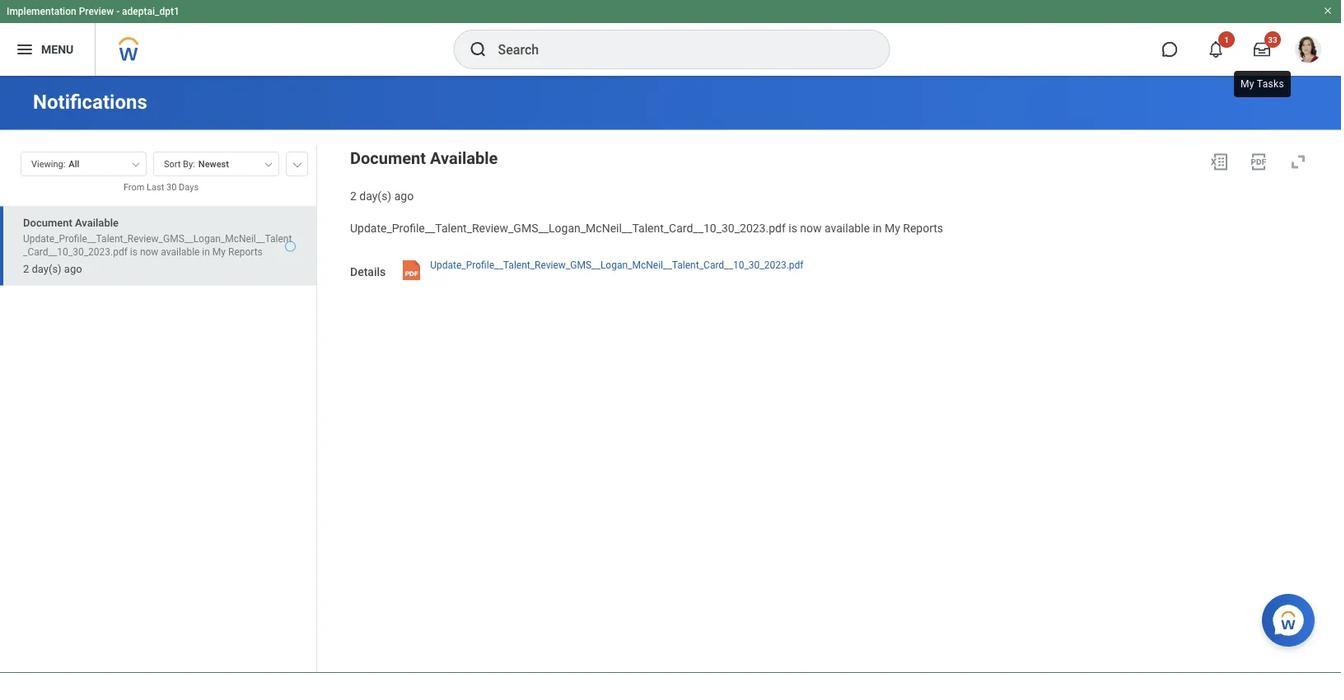 Task type: locate. For each thing, give the bounding box(es) containing it.
day(s) inside document available update_profile__talent_review_gms__logan_mcneil__talent _card__10_30_2023.pdf is now available in my reports 2 day(s) ago
[[32, 263, 62, 275]]

1 horizontal spatial day(s)
[[359, 189, 392, 203]]

now down document available region
[[800, 221, 822, 235]]

_card__10_30_2023.pdf
[[23, 246, 128, 258]]

update_profile__talent_review_gms__logan_mcneil__talent_card__10_30_2023.pdf for update_profile__talent_review_gms__logan_mcneil__talent_card__10_30_2023.pdf is now available in my reports
[[350, 221, 786, 235]]

now down update_profile__talent_review_gms__logan_mcneil__talent
[[140, 246, 159, 258]]

available inside document available update_profile__talent_review_gms__logan_mcneil__talent _card__10_30_2023.pdf is now available in my reports 2 day(s) ago
[[75, 216, 119, 229]]

0 horizontal spatial document
[[23, 216, 72, 229]]

more image
[[292, 159, 302, 167]]

1 vertical spatial 2
[[23, 263, 29, 275]]

2 horizontal spatial my
[[1241, 78, 1255, 90]]

document inside region
[[350, 149, 426, 168]]

is down document available region
[[789, 221, 797, 235]]

available inside region
[[430, 149, 498, 168]]

update_profile__talent_review_gms__logan_mcneil__talent_card__10_30_2023.pdf for update_profile__talent_review_gms__logan_mcneil__talent_card__10_30_2023.pdf
[[430, 260, 804, 271]]

1 horizontal spatial in
[[873, 221, 882, 235]]

1 vertical spatial reports
[[228, 246, 263, 258]]

export to excel image
[[1209, 152, 1229, 172]]

tab panel containing document available
[[0, 144, 316, 673]]

reports
[[903, 221, 943, 235], [228, 246, 263, 258]]

-
[[116, 6, 120, 17]]

tab panel
[[0, 144, 316, 673]]

2 vertical spatial my
[[212, 246, 226, 258]]

0 horizontal spatial ago
[[64, 263, 82, 275]]

my
[[1241, 78, 1255, 90], [885, 221, 900, 235], [212, 246, 226, 258]]

0 horizontal spatial day(s)
[[32, 263, 62, 275]]

1 horizontal spatial available
[[430, 149, 498, 168]]

1 vertical spatial now
[[140, 246, 159, 258]]

notifications
[[33, 90, 147, 114]]

0 horizontal spatial my
[[212, 246, 226, 258]]

update_profile__talent_review_gms__logan_mcneil__talent
[[23, 233, 292, 244]]

implementation preview -   adeptai_dpt1
[[7, 6, 179, 17]]

my tasks
[[1241, 78, 1284, 90]]

inbox large image
[[1254, 41, 1270, 58]]

0 vertical spatial update_profile__talent_review_gms__logan_mcneil__talent_card__10_30_2023.pdf
[[350, 221, 786, 235]]

0 horizontal spatial reports
[[228, 246, 263, 258]]

1 vertical spatial my
[[885, 221, 900, 235]]

0 vertical spatial day(s)
[[359, 189, 392, 203]]

1 vertical spatial is
[[130, 246, 138, 258]]

1 vertical spatial document
[[23, 216, 72, 229]]

available down update_profile__talent_review_gms__logan_mcneil__talent
[[161, 246, 200, 258]]

0 vertical spatial ago
[[394, 189, 414, 203]]

2
[[350, 189, 357, 203], [23, 263, 29, 275]]

33 button
[[1244, 31, 1281, 68]]

document for document available
[[350, 149, 426, 168]]

now
[[800, 221, 822, 235], [140, 246, 159, 258]]

available
[[430, 149, 498, 168], [75, 216, 119, 229]]

0 horizontal spatial is
[[130, 246, 138, 258]]

1 horizontal spatial my
[[885, 221, 900, 235]]

0 vertical spatial 2
[[350, 189, 357, 203]]

in down update_profile__talent_review_gms__logan_mcneil__talent
[[202, 246, 210, 258]]

document for document available update_profile__talent_review_gms__logan_mcneil__talent _card__10_30_2023.pdf is now available in my reports 2 day(s) ago
[[23, 216, 72, 229]]

from
[[124, 182, 145, 192]]

0 horizontal spatial available
[[161, 246, 200, 258]]

in
[[873, 221, 882, 235], [202, 246, 210, 258]]

1 horizontal spatial available
[[825, 221, 870, 235]]

sort
[[164, 159, 181, 169]]

implementation
[[7, 6, 76, 17]]

my down document available region
[[885, 221, 900, 235]]

my left tasks
[[1241, 78, 1255, 90]]

is
[[789, 221, 797, 235], [130, 246, 138, 258]]

available
[[825, 221, 870, 235], [161, 246, 200, 258]]

update_profile__talent_review_gms__logan_mcneil__talent_card__10_30_2023.pdf up update_profile__talent_review_gms__logan_mcneil__talent_card__10_30_2023.pdf link
[[350, 221, 786, 235]]

33
[[1268, 35, 1278, 44]]

2 up details
[[350, 189, 357, 203]]

0 vertical spatial available
[[430, 149, 498, 168]]

notifications main content
[[0, 76, 1341, 673]]

menu button
[[0, 23, 95, 76]]

document inside document available update_profile__talent_review_gms__logan_mcneil__talent _card__10_30_2023.pdf is now available in my reports 2 day(s) ago
[[23, 216, 72, 229]]

1 vertical spatial day(s)
[[32, 263, 62, 275]]

update_profile__talent_review_gms__logan_mcneil__talent_card__10_30_2023.pdf down update_profile__talent_review_gms__logan_mcneil__talent_card__10_30_2023.pdf is now available in my reports
[[430, 260, 804, 271]]

my inside tooltip
[[1241, 78, 1255, 90]]

0 vertical spatial document
[[350, 149, 426, 168]]

day(s) down document available
[[359, 189, 392, 203]]

in down document available region
[[873, 221, 882, 235]]

1 horizontal spatial is
[[789, 221, 797, 235]]

0 vertical spatial reports
[[903, 221, 943, 235]]

is down update_profile__talent_review_gms__logan_mcneil__talent
[[130, 246, 138, 258]]

day(s)
[[359, 189, 392, 203], [32, 263, 62, 275]]

1 horizontal spatial ago
[[394, 189, 414, 203]]

document up _card__10_30_2023.pdf
[[23, 216, 72, 229]]

0 horizontal spatial available
[[75, 216, 119, 229]]

1 horizontal spatial document
[[350, 149, 426, 168]]

adeptai_dpt1
[[122, 6, 179, 17]]

ago down document available
[[394, 189, 414, 203]]

1 vertical spatial available
[[75, 216, 119, 229]]

30
[[166, 182, 177, 192]]

ago
[[394, 189, 414, 203], [64, 263, 82, 275]]

0 vertical spatial now
[[800, 221, 822, 235]]

1 horizontal spatial 2
[[350, 189, 357, 203]]

0 vertical spatial my
[[1241, 78, 1255, 90]]

update_profile__talent_review_gms__logan_mcneil__talent_card__10_30_2023.pdf
[[350, 221, 786, 235], [430, 260, 804, 271]]

document up "2 day(s) ago"
[[350, 149, 426, 168]]

ago down _card__10_30_2023.pdf
[[64, 263, 82, 275]]

close environment banner image
[[1323, 6, 1333, 16]]

0 vertical spatial available
[[825, 221, 870, 235]]

1 vertical spatial update_profile__talent_review_gms__logan_mcneil__talent_card__10_30_2023.pdf
[[430, 260, 804, 271]]

document available
[[350, 149, 498, 168]]

1 vertical spatial ago
[[64, 263, 82, 275]]

available down document available region
[[825, 221, 870, 235]]

1 vertical spatial in
[[202, 246, 210, 258]]

details
[[350, 265, 386, 279]]

view printable version (pdf) image
[[1249, 152, 1269, 172]]

document available region
[[350, 145, 1315, 204]]

0 horizontal spatial 2
[[23, 263, 29, 275]]

my down update_profile__talent_review_gms__logan_mcneil__talent
[[212, 246, 226, 258]]

day(s) down _card__10_30_2023.pdf
[[32, 263, 62, 275]]

1 vertical spatial available
[[161, 246, 200, 258]]

2 down _card__10_30_2023.pdf
[[23, 263, 29, 275]]

document
[[350, 149, 426, 168], [23, 216, 72, 229]]

0 vertical spatial is
[[789, 221, 797, 235]]

2 day(s) ago
[[350, 189, 414, 203]]

0 horizontal spatial now
[[140, 246, 159, 258]]

0 horizontal spatial in
[[202, 246, 210, 258]]



Task type: vqa. For each thing, say whether or not it's contained in the screenshot.
x image
no



Task type: describe. For each thing, give the bounding box(es) containing it.
viewing:
[[31, 159, 65, 169]]

day(s) inside document available region
[[359, 189, 392, 203]]

menu
[[41, 43, 74, 56]]

tab panel inside notifications main content
[[0, 144, 316, 673]]

is inside document available update_profile__talent_review_gms__logan_mcneil__talent _card__10_30_2023.pdf is now available in my reports 2 day(s) ago
[[130, 246, 138, 258]]

search image
[[468, 40, 488, 59]]

1 button
[[1198, 31, 1235, 68]]

notifications large image
[[1208, 41, 1224, 58]]

justify image
[[15, 40, 35, 59]]

1 horizontal spatial now
[[800, 221, 822, 235]]

my inside document available update_profile__talent_review_gms__logan_mcneil__talent _card__10_30_2023.pdf is now available in my reports 2 day(s) ago
[[212, 246, 226, 258]]

all
[[69, 159, 79, 169]]

in inside document available update_profile__talent_review_gms__logan_mcneil__talent _card__10_30_2023.pdf is now available in my reports 2 day(s) ago
[[202, 246, 210, 258]]

fullscreen image
[[1289, 152, 1308, 172]]

update_profile__talent_review_gms__logan_mcneil__talent_card__10_30_2023.pdf link
[[430, 255, 804, 284]]

available for document available
[[430, 149, 498, 168]]

2 inside document available update_profile__talent_review_gms__logan_mcneil__talent _card__10_30_2023.pdf is now available in my reports 2 day(s) ago
[[23, 263, 29, 275]]

0 vertical spatial in
[[873, 221, 882, 235]]

1 horizontal spatial reports
[[903, 221, 943, 235]]

days
[[179, 182, 199, 192]]

available for document available update_profile__talent_review_gms__logan_mcneil__talent _card__10_30_2023.pdf is now available in my reports 2 day(s) ago
[[75, 216, 119, 229]]

my tasks tooltip
[[1231, 68, 1294, 101]]

sort by: newest
[[164, 159, 229, 169]]

reports inside document available update_profile__talent_review_gms__logan_mcneil__talent _card__10_30_2023.pdf is now available in my reports 2 day(s) ago
[[228, 246, 263, 258]]

by:
[[183, 159, 195, 169]]

tasks
[[1257, 78, 1284, 90]]

2 inside document available region
[[350, 189, 357, 203]]

document available update_profile__talent_review_gms__logan_mcneil__talent _card__10_30_2023.pdf is now available in my reports 2 day(s) ago
[[23, 216, 292, 275]]

last
[[147, 182, 164, 192]]

available inside document available update_profile__talent_review_gms__logan_mcneil__talent _card__10_30_2023.pdf is now available in my reports 2 day(s) ago
[[161, 246, 200, 258]]

preview
[[79, 6, 114, 17]]

1
[[1224, 35, 1229, 44]]

Search Workday  search field
[[498, 31, 856, 68]]

profile logan mcneil image
[[1295, 36, 1322, 66]]

update_profile__talent_review_gms__logan_mcneil__talent_card__10_30_2023.pdf is now available in my reports
[[350, 221, 943, 235]]

ago inside document available update_profile__talent_review_gms__logan_mcneil__talent _card__10_30_2023.pdf is now available in my reports 2 day(s) ago
[[64, 263, 82, 275]]

from last 30 days
[[124, 182, 199, 192]]

now inside document available update_profile__talent_review_gms__logan_mcneil__talent _card__10_30_2023.pdf is now available in my reports 2 day(s) ago
[[140, 246, 159, 258]]

mark read image
[[285, 241, 296, 252]]

ago inside document available region
[[394, 189, 414, 203]]

newest
[[198, 159, 229, 169]]

viewing: all
[[31, 159, 79, 169]]

menu banner
[[0, 0, 1341, 76]]



